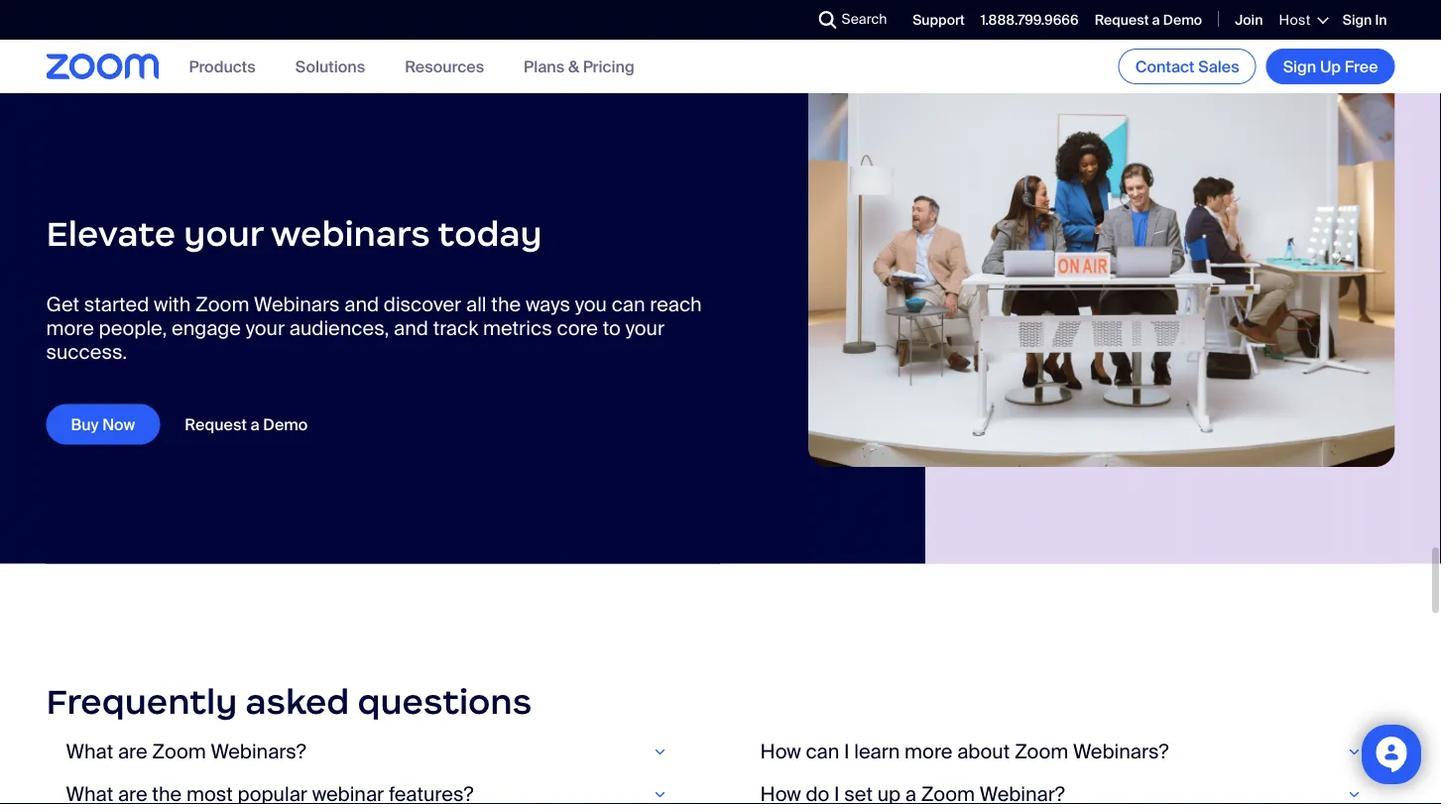Task type: vqa. For each thing, say whether or not it's contained in the screenshot.
text box
no



Task type: describe. For each thing, give the bounding box(es) containing it.
sign for sign up free
[[1283, 56, 1316, 77]]

you
[[575, 292, 607, 317]]

what are zoom webinars? button
[[66, 739, 681, 765]]

today
[[438, 212, 542, 255]]

1 horizontal spatial and
[[394, 316, 428, 341]]

1 vertical spatial a
[[250, 414, 260, 435]]

0 horizontal spatial and
[[344, 292, 379, 317]]

the
[[491, 292, 521, 317]]

contact sales
[[1135, 56, 1239, 77]]

reach
[[650, 292, 702, 317]]

contact
[[1135, 56, 1195, 77]]

frequently asked questions element
[[46, 680, 1395, 804]]

resources button
[[405, 56, 484, 77]]

frequently
[[46, 680, 237, 723]]

how can i learn more about zoom webinars?
[[760, 739, 1169, 765]]

host
[[1279, 11, 1311, 29]]

webinars
[[254, 292, 340, 317]]

all
[[466, 292, 487, 317]]

frequently asked questions
[[46, 680, 532, 723]]

buy
[[71, 414, 99, 435]]

plans & pricing
[[524, 56, 635, 77]]

contact sales link
[[1118, 49, 1256, 84]]

demo for "request a demo" link to the right
[[1163, 11, 1202, 29]]

search
[[842, 10, 887, 28]]

sales
[[1198, 56, 1239, 77]]

get started with zoom webinars and discover all the ways you can reach more people, engage your audiences, and track metrics core to your success.
[[46, 292, 702, 365]]

zoom right are
[[152, 739, 206, 765]]

host button
[[1279, 11, 1327, 29]]

to
[[603, 316, 621, 341]]

buy now
[[71, 414, 135, 435]]

pricing
[[583, 56, 635, 77]]

questions
[[357, 680, 532, 723]]

zoom inside get started with zoom webinars and discover all the ways you can reach more people, engage your audiences, and track metrics core to your success.
[[195, 292, 249, 317]]

up
[[1320, 56, 1341, 77]]

2 webinars? from the left
[[1073, 739, 1169, 765]]

core
[[557, 316, 598, 341]]

1.888.799.9666
[[981, 11, 1079, 29]]

metrics
[[483, 316, 552, 341]]

your right engage
[[246, 316, 285, 341]]

solutions button
[[295, 56, 365, 77]]

sign for sign in
[[1343, 11, 1372, 29]]

with
[[154, 292, 191, 317]]

asked
[[245, 680, 349, 723]]



Task type: locate. For each thing, give the bounding box(es) containing it.
1 horizontal spatial more
[[905, 739, 953, 765]]

buy now link
[[46, 404, 160, 445]]

0 horizontal spatial webinars?
[[211, 739, 306, 765]]

can inside get started with zoom webinars and discover all the ways you can reach more people, engage your audiences, and track metrics core to your success.
[[612, 292, 645, 317]]

free
[[1345, 56, 1378, 77]]

0 horizontal spatial demo
[[263, 414, 308, 435]]

1 webinars? from the left
[[211, 739, 306, 765]]

engage
[[172, 316, 241, 341]]

0 vertical spatial can
[[612, 292, 645, 317]]

learn
[[854, 739, 900, 765]]

0 horizontal spatial sign
[[1283, 56, 1316, 77]]

1 horizontal spatial demo
[[1163, 11, 1202, 29]]

are
[[118, 739, 147, 765]]

your
[[184, 212, 263, 255], [246, 316, 285, 341], [625, 316, 665, 341]]

more
[[46, 316, 94, 341], [905, 739, 953, 765]]

plans
[[524, 56, 565, 77]]

how can i learn more about zoom webinars? button
[[760, 739, 1375, 765]]

1 vertical spatial request
[[185, 414, 247, 435]]

demo
[[1163, 11, 1202, 29], [263, 414, 308, 435]]

1 horizontal spatial can
[[806, 739, 839, 765]]

zoom right "about"
[[1015, 739, 1068, 765]]

ways
[[526, 292, 570, 317]]

elevate your webinars today
[[46, 212, 542, 255]]

request a demo link
[[1095, 11, 1202, 29], [160, 404, 333, 445]]

sign in
[[1343, 11, 1387, 29]]

about
[[957, 739, 1010, 765]]

radio station image
[[808, 27, 1395, 467]]

and
[[344, 292, 379, 317], [394, 316, 428, 341]]

webinars
[[271, 212, 430, 255]]

1.888.799.9666 link
[[981, 11, 1079, 29]]

zoom logo image
[[46, 54, 159, 79]]

0 horizontal spatial request
[[185, 414, 247, 435]]

0 horizontal spatial a
[[250, 414, 260, 435]]

in
[[1375, 11, 1387, 29]]

1 horizontal spatial request a demo
[[1095, 11, 1202, 29]]

None search field
[[746, 4, 824, 36]]

join
[[1235, 11, 1263, 29]]

&
[[568, 56, 579, 77]]

success.
[[46, 340, 127, 365]]

can inside 'frequently asked questions' element
[[806, 739, 839, 765]]

can right "you"
[[612, 292, 645, 317]]

sign inside the sign up free link
[[1283, 56, 1316, 77]]

1 horizontal spatial request a demo link
[[1095, 11, 1202, 29]]

0 vertical spatial more
[[46, 316, 94, 341]]

and left discover
[[344, 292, 379, 317]]

can left i
[[806, 739, 839, 765]]

how
[[760, 739, 801, 765]]

products button
[[189, 56, 256, 77]]

i
[[844, 739, 850, 765]]

request
[[1095, 11, 1149, 29], [185, 414, 247, 435]]

sign left up
[[1283, 56, 1316, 77]]

webinars?
[[211, 739, 306, 765], [1073, 739, 1169, 765]]

1 vertical spatial demo
[[263, 414, 308, 435]]

1 horizontal spatial request
[[1095, 11, 1149, 29]]

1 horizontal spatial a
[[1152, 11, 1160, 29]]

0 horizontal spatial can
[[612, 292, 645, 317]]

demo inside "request a demo" link
[[263, 414, 308, 435]]

0 vertical spatial sign
[[1343, 11, 1372, 29]]

sign
[[1343, 11, 1372, 29], [1283, 56, 1316, 77]]

what are zoom webinars?
[[66, 739, 306, 765]]

solutions
[[295, 56, 365, 77]]

resources
[[405, 56, 484, 77]]

request inside "request a demo" link
[[185, 414, 247, 435]]

0 vertical spatial request a demo
[[1095, 11, 1202, 29]]

1 horizontal spatial sign
[[1343, 11, 1372, 29]]

0 vertical spatial demo
[[1163, 11, 1202, 29]]

zoom right with
[[195, 292, 249, 317]]

demo for the bottommost "request a demo" link
[[263, 414, 308, 435]]

request down engage
[[185, 414, 247, 435]]

plans & pricing link
[[524, 56, 635, 77]]

0 horizontal spatial request a demo
[[185, 414, 308, 435]]

0 vertical spatial request a demo link
[[1095, 11, 1202, 29]]

1 vertical spatial can
[[806, 739, 839, 765]]

sign up free link
[[1266, 49, 1395, 84]]

1 horizontal spatial webinars?
[[1073, 739, 1169, 765]]

sign in link
[[1343, 11, 1387, 29]]

0 vertical spatial a
[[1152, 11, 1160, 29]]

request for "request a demo" link to the right
[[1095, 11, 1149, 29]]

request for the bottommost "request a demo" link
[[185, 414, 247, 435]]

people,
[[99, 316, 167, 341]]

zoom
[[195, 292, 249, 317], [152, 739, 206, 765], [1015, 739, 1068, 765]]

more right learn
[[905, 739, 953, 765]]

started
[[84, 292, 149, 317]]

more inside 'frequently asked questions' element
[[905, 739, 953, 765]]

products
[[189, 56, 256, 77]]

0 horizontal spatial request a demo link
[[160, 404, 333, 445]]

support link
[[913, 11, 965, 29]]

elevate
[[46, 212, 176, 255]]

0 vertical spatial request
[[1095, 11, 1149, 29]]

sign left in
[[1343, 11, 1372, 29]]

1 vertical spatial sign
[[1283, 56, 1316, 77]]

discover
[[384, 292, 461, 317]]

sign up free
[[1283, 56, 1378, 77]]

search image
[[819, 11, 837, 29], [819, 11, 837, 29]]

track
[[433, 316, 478, 341]]

request up contact
[[1095, 11, 1149, 29]]

audiences,
[[289, 316, 389, 341]]

get
[[46, 292, 79, 317]]

1 vertical spatial more
[[905, 739, 953, 765]]

now
[[102, 414, 135, 435]]

can
[[612, 292, 645, 317], [806, 739, 839, 765]]

a
[[1152, 11, 1160, 29], [250, 414, 260, 435]]

more left "people,"
[[46, 316, 94, 341]]

request a demo
[[1095, 11, 1202, 29], [185, 414, 308, 435]]

support
[[913, 11, 965, 29]]

1 vertical spatial request a demo
[[185, 414, 308, 435]]

and left track
[[394, 316, 428, 341]]

more inside get started with zoom webinars and discover all the ways you can reach more people, engage your audiences, and track metrics core to your success.
[[46, 316, 94, 341]]

0 horizontal spatial more
[[46, 316, 94, 341]]

your up with
[[184, 212, 263, 255]]

your right to
[[625, 316, 665, 341]]

what
[[66, 739, 113, 765]]

join link
[[1235, 11, 1263, 29]]

1 vertical spatial request a demo link
[[160, 404, 333, 445]]



